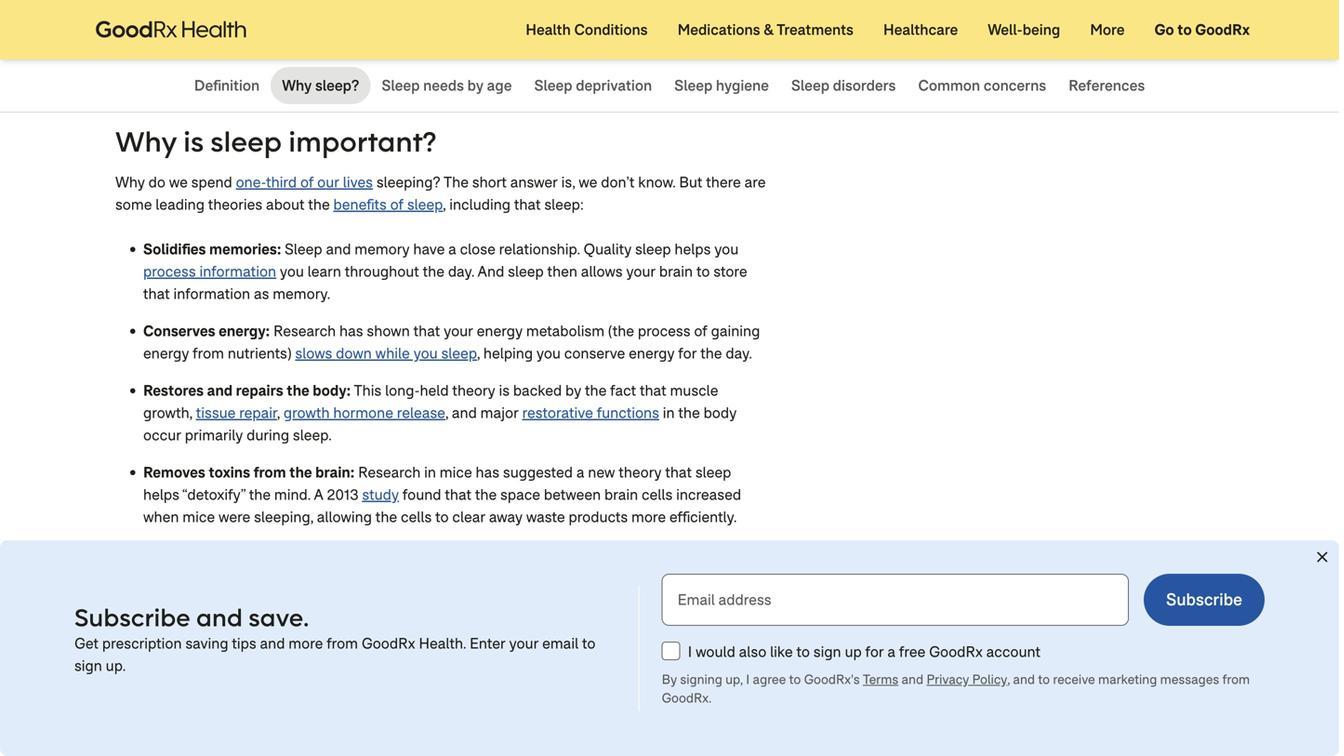 Task type: locate. For each thing, give the bounding box(es) containing it.
research up slows
[[274, 321, 336, 341]]

by
[[662, 671, 677, 689]]

research up study link
[[358, 463, 421, 482]]

the down the removes toxins from the brain:
[[249, 485, 271, 505]]

0 horizontal spatial subscribe
[[74, 602, 191, 634]]

the down muscle
[[679, 403, 700, 423]]

the down our
[[308, 195, 330, 214]]

0 horizontal spatial cells
[[401, 508, 432, 527]]

is,
[[562, 173, 575, 192]]

cells up efficiently.
[[642, 485, 673, 505]]

1 horizontal spatial by
[[566, 381, 582, 401]]

health conditions
[[526, 20, 648, 40]]

that up 'clear' on the left bottom of page
[[445, 485, 472, 505]]

day. down 'gaining'
[[726, 344, 753, 363]]

metabolism
[[526, 321, 605, 341]]

long-
[[385, 381, 420, 401]]

&
[[764, 20, 774, 40]]

1 vertical spatial cells
[[401, 508, 432, 527]]

1 vertical spatial a
[[577, 463, 585, 482]]

goodrx inside "subscribe and save. get prescription saving tips and more from goodrx health.  enter your email to sign up."
[[362, 634, 415, 654]]

new
[[588, 463, 615, 482]]

would
[[696, 642, 736, 662]]

1 vertical spatial day.
[[726, 344, 753, 363]]

leading
[[156, 195, 205, 214]]

goodrx for save.
[[362, 634, 415, 654]]

energy down "(the"
[[629, 344, 675, 363]]

sleep inside the research in mice has suggested a new theory that sleep helps "detoxify" the mind. a 2013
[[696, 463, 732, 482]]

0 horizontal spatial theory
[[453, 381, 496, 401]]

mice inside the research in mice has suggested a new theory that sleep helps "detoxify" the mind. a 2013
[[440, 463, 472, 482]]

saving
[[186, 634, 228, 654]]

sleep for sleep disorders
[[792, 76, 830, 95]]

for up muscle
[[679, 344, 697, 363]]

receive
[[1054, 671, 1096, 689]]

sleep up increased
[[696, 463, 732, 482]]

1 horizontal spatial your
[[509, 634, 539, 654]]

for
[[679, 344, 697, 363], [866, 642, 884, 662]]

1 horizontal spatial helps
[[675, 240, 711, 259]]

from left dreamy
[[327, 634, 358, 654]]

0 vertical spatial day.
[[448, 262, 475, 281]]

1 horizontal spatial more
[[632, 508, 666, 527]]

1 vertical spatial helps
[[143, 485, 180, 505]]

1 horizontal spatial in
[[663, 403, 675, 423]]

by left age
[[468, 76, 484, 95]]

cells down found
[[401, 508, 432, 527]]

is up major
[[499, 381, 510, 401]]

subscribe up messages
[[1167, 589, 1243, 611]]

sleep
[[211, 123, 282, 160], [407, 195, 443, 214], [636, 240, 671, 259], [508, 262, 544, 281], [441, 344, 477, 363], [696, 463, 732, 482]]

0 vertical spatial research
[[274, 321, 336, 341]]

that right shown at left top
[[414, 321, 440, 341]]

and left major
[[452, 403, 477, 423]]

mice down "detoxify"
[[183, 508, 215, 527]]

sign
[[814, 642, 842, 662], [74, 656, 102, 676]]

subscribe for subscribe
[[1167, 589, 1243, 611]]

more inside "subscribe and save. get prescription saving tips and more from goodrx health.  enter your email to sign up."
[[289, 634, 323, 654]]

6 dreamy facts about rem sleep link
[[123, 588, 759, 729]]

sleep right quality
[[636, 240, 671, 259]]

mice
[[440, 463, 472, 482], [183, 508, 215, 527]]

sleep needs by age
[[382, 76, 512, 95]]

of left our
[[300, 173, 314, 192]]

sleep up held
[[441, 344, 477, 363]]

0 vertical spatial has
[[340, 321, 363, 341]]

in up found
[[424, 463, 436, 482]]

why
[[282, 76, 312, 95], [115, 123, 177, 160], [115, 173, 145, 192]]

the up mind.
[[289, 463, 312, 482]]

0 vertical spatial your
[[627, 262, 656, 281]]

of left 'gaining'
[[694, 321, 708, 341]]

of down sleeping?
[[390, 195, 404, 214]]

sleep right age
[[534, 76, 573, 95]]

1 vertical spatial i
[[746, 671, 750, 689]]

6 dreamy facts about rem sleep
[[346, 630, 676, 657]]

your inside "subscribe and save. get prescription saving tips and more from goodrx health.  enter your email to sign up."
[[509, 634, 539, 654]]

goodrx health image
[[86, 10, 257, 49]]

0 vertical spatial cells
[[642, 485, 673, 505]]

you up memory.
[[280, 262, 304, 281]]

more
[[632, 508, 666, 527], [289, 634, 323, 654]]

1 vertical spatial close
[[1314, 548, 1332, 567]]

2 horizontal spatial energy
[[629, 344, 675, 363]]

0 horizontal spatial process
[[143, 262, 196, 281]]

why for why sleep?
[[282, 76, 312, 95]]

sleep left needs
[[382, 76, 420, 95]]

0 horizontal spatial sign
[[74, 656, 102, 676]]

you up "store"
[[715, 240, 739, 259]]

we right is,
[[579, 173, 598, 192]]

that down answer
[[514, 195, 541, 214]]

day. left 'and'
[[448, 262, 475, 281]]

then
[[548, 262, 578, 281]]

1 vertical spatial brain
[[605, 485, 638, 505]]

that inside you learn throughout the day. and sleep then allows your brain to store that information as memory.
[[143, 284, 170, 304]]

is up "spend"
[[183, 123, 204, 160]]

sleep hygiene link
[[664, 67, 781, 104]]

0 horizontal spatial we
[[169, 173, 188, 192]]

that right fact
[[640, 381, 667, 401]]

1 horizontal spatial subscribe
[[1167, 589, 1243, 611]]

2 we from the left
[[579, 173, 598, 192]]

0 vertical spatial of
[[300, 173, 314, 192]]

1 vertical spatial in
[[424, 463, 436, 482]]

this
[[354, 381, 382, 401]]

benefits of sleep link
[[334, 195, 443, 214]]

by inside this long-held theory is backed by the fact that muscle growth,
[[566, 381, 582, 401]]

and down account
[[1014, 671, 1036, 689]]

1 horizontal spatial brain
[[660, 262, 693, 281]]

waste
[[526, 508, 565, 527]]

you right while
[[414, 344, 438, 363]]

sleep needs by age link
[[371, 67, 523, 104]]

definition
[[194, 76, 260, 95]]

medications & treatments button
[[663, 0, 869, 60]]

signing
[[680, 671, 723, 689]]

to left receive
[[1039, 671, 1050, 689]]

0 vertical spatial more
[[632, 508, 666, 527]]

1 vertical spatial by
[[566, 381, 582, 401]]

theory right the new
[[619, 463, 662, 482]]

and down 'save.' at left bottom
[[260, 634, 285, 654]]

2013
[[327, 485, 359, 505]]

1 we from the left
[[169, 173, 188, 192]]

1 horizontal spatial of
[[390, 195, 404, 214]]

restorative functions link
[[523, 403, 660, 423]]

to left 'clear' on the left bottom of page
[[436, 508, 449, 527]]

address
[[719, 590, 772, 610]]

0 horizontal spatial day.
[[448, 262, 475, 281]]

brain:
[[316, 463, 355, 482]]

1 horizontal spatial has
[[476, 463, 500, 482]]

brain down the new
[[605, 485, 638, 505]]

goodrx
[[1196, 20, 1250, 40], [362, 634, 415, 654], [930, 642, 983, 662]]

0 horizontal spatial a
[[449, 240, 457, 259]]

growth
[[284, 403, 330, 423]]

0 horizontal spatial your
[[444, 321, 473, 341]]

i would also like to sign up for a free goodrx account
[[688, 642, 1041, 662]]

more inside found that the space between brain cells increased when mice were sleeping, allowing the cells to clear away waste products more efficiently.
[[632, 508, 666, 527]]

0 horizontal spatial in
[[424, 463, 436, 482]]

in inside in the body occur primarily during sleep.
[[663, 403, 675, 423]]

1 vertical spatial mice
[[183, 508, 215, 527]]

to right go
[[1178, 20, 1193, 40]]

1 vertical spatial is
[[499, 381, 510, 401]]

we inside "sleeping? the short answer is, we don't know. but there are some leading theories about the"
[[579, 173, 598, 192]]

from down conserves energy:
[[193, 344, 224, 363]]

throughout
[[345, 262, 419, 281]]

sleep inside solidifies memories: sleep and memory have a close relationship. quality sleep helps you process information
[[636, 240, 671, 259]]

research has shown that your energy metabolism (the process of gaining energy from nutrients)
[[143, 321, 760, 363]]

a inside solidifies memories: sleep and memory have a close relationship. quality sleep helps you process information
[[449, 240, 457, 259]]

1 horizontal spatial sign
[[814, 642, 842, 662]]

that inside the research in mice has suggested a new theory that sleep helps "detoxify" the mind. a 2013
[[666, 463, 692, 482]]

2 horizontal spatial of
[[694, 321, 708, 341]]

1 horizontal spatial mice
[[440, 463, 472, 482]]

increased
[[676, 485, 742, 505]]

0 horizontal spatial mice
[[183, 508, 215, 527]]

sign left up
[[814, 642, 842, 662]]

hygiene
[[716, 76, 769, 95]]

1 horizontal spatial process
[[638, 321, 691, 341]]

as
[[254, 284, 269, 304]]

subscribe inside "subscribe and save. get prescription saving tips and more from goodrx health.  enter your email to sign up."
[[74, 602, 191, 634]]

0 vertical spatial process
[[143, 262, 196, 281]]

in down muscle
[[663, 403, 675, 423]]

there
[[706, 173, 741, 192]]

from right messages
[[1223, 671, 1251, 689]]

i right "up,"
[[746, 671, 750, 689]]

sleep
[[382, 76, 420, 95], [534, 76, 573, 95], [675, 76, 713, 95], [792, 76, 830, 95], [285, 240, 323, 259], [620, 630, 676, 657]]

0 horizontal spatial close
[[460, 240, 496, 259]]

from inside , and to receive marketing messages from goodrx.
[[1223, 671, 1251, 689]]

go to goodrx link
[[1140, 0, 1265, 60]]

goodrx for also
[[930, 642, 983, 662]]

email
[[543, 634, 579, 654]]

we right the do
[[169, 173, 188, 192]]

1 vertical spatial process
[[638, 321, 691, 341]]

0 vertical spatial helps
[[675, 240, 711, 259]]

sleep down relationship.
[[508, 262, 544, 281]]

0 vertical spatial mice
[[440, 463, 472, 482]]

1 vertical spatial theory
[[619, 463, 662, 482]]

in
[[663, 403, 675, 423], [424, 463, 436, 482]]

and inside , and to receive marketing messages from goodrx.
[[1014, 671, 1036, 689]]

a left the new
[[577, 463, 585, 482]]

and up learn
[[326, 240, 351, 259]]

1 vertical spatial your
[[444, 321, 473, 341]]

repair
[[239, 403, 277, 423]]

slows down while you sleep , helping you conserve energy for the day.
[[295, 344, 753, 363]]

common concerns link
[[908, 67, 1058, 104]]

0 horizontal spatial by
[[468, 76, 484, 95]]

1 horizontal spatial goodrx
[[930, 642, 983, 662]]

subscribe button
[[1144, 574, 1265, 626]]

, and to receive marketing messages from goodrx.
[[662, 671, 1251, 707]]

process right "(the"
[[638, 321, 691, 341]]

of inside research has shown that your energy metabolism (the process of gaining energy from nutrients)
[[694, 321, 708, 341]]

process down solidifies on the left of the page
[[143, 262, 196, 281]]

why left sleep?
[[282, 76, 312, 95]]

1 horizontal spatial a
[[577, 463, 585, 482]]

is inside this long-held theory is backed by the fact that muscle growth,
[[499, 381, 510, 401]]

close button
[[1314, 548, 1332, 567]]

the up restorative functions link
[[585, 381, 607, 401]]

this long-held theory is backed by the fact that muscle growth,
[[143, 381, 719, 423]]

about
[[506, 630, 566, 657]]

prescription
[[102, 634, 182, 654]]

including
[[450, 195, 511, 214]]

but
[[679, 173, 703, 192]]

the up 'clear' on the left bottom of page
[[475, 485, 497, 505]]

research inside the research in mice has suggested a new theory that sleep helps "detoxify" the mind. a 2013
[[358, 463, 421, 482]]

1 vertical spatial why
[[115, 123, 177, 160]]

research inside research has shown that your energy metabolism (the process of gaining energy from nutrients)
[[274, 321, 336, 341]]

0 vertical spatial i
[[688, 642, 692, 662]]

theory inside the research in mice has suggested a new theory that sleep helps "detoxify" the mind. a 2013
[[619, 463, 662, 482]]

2 horizontal spatial your
[[627, 262, 656, 281]]

process information link
[[143, 262, 276, 281]]

2 horizontal spatial a
[[888, 642, 896, 662]]

why up the do
[[115, 123, 177, 160]]

1 vertical spatial has
[[476, 463, 500, 482]]

sleep inside solidifies memories: sleep and memory have a close relationship. quality sleep helps you process information
[[285, 240, 323, 259]]

sign inside "subscribe and save. get prescription saving tips and more from goodrx health.  enter your email to sign up."
[[74, 656, 102, 676]]

up
[[845, 642, 862, 662]]

you down metabolism
[[537, 344, 561, 363]]

to inside , and to receive marketing messages from goodrx.
[[1039, 671, 1050, 689]]

0 vertical spatial for
[[679, 344, 697, 363]]

2 horizontal spatial goodrx
[[1196, 20, 1250, 40]]

your right allows
[[627, 262, 656, 281]]

and
[[326, 240, 351, 259], [207, 381, 233, 401], [452, 403, 477, 423], [196, 602, 243, 634], [260, 634, 285, 654], [902, 671, 924, 689], [1014, 671, 1036, 689]]

0 horizontal spatial more
[[289, 634, 323, 654]]

why sleep?
[[282, 76, 359, 95]]

health conditions button
[[511, 0, 663, 60]]

removes
[[143, 463, 205, 482]]

0 vertical spatial in
[[663, 403, 675, 423]]

goodrx right go
[[1196, 20, 1250, 40]]

energy:
[[219, 321, 270, 341]]

i left would
[[688, 642, 692, 662]]

subscribe up prescription
[[74, 602, 191, 634]]

0 vertical spatial information
[[200, 262, 276, 281]]

policy
[[973, 671, 1008, 689]]

that up increased
[[666, 463, 692, 482]]

1 horizontal spatial energy
[[477, 321, 523, 341]]

goodrx.
[[662, 690, 712, 707]]

to right email
[[582, 634, 596, 654]]

sleeping,
[[254, 508, 314, 527]]

1 horizontal spatial we
[[579, 173, 598, 192]]

information inside solidifies memories: sleep and memory have a close relationship. quality sleep helps you process information
[[200, 262, 276, 281]]

mice up found that the space between brain cells increased when mice were sleeping, allowing the cells to clear away waste products more efficiently.
[[440, 463, 472, 482]]

for right up
[[866, 642, 884, 662]]

know.
[[638, 173, 676, 192]]

, down account
[[1008, 671, 1011, 689]]

your inside research has shown that your energy metabolism (the process of gaining energy from nutrients)
[[444, 321, 473, 341]]

well-being
[[988, 20, 1061, 40]]

energy down 'conserves'
[[143, 344, 189, 363]]

0 horizontal spatial energy
[[143, 344, 189, 363]]

0 horizontal spatial research
[[274, 321, 336, 341]]

0 horizontal spatial has
[[340, 321, 363, 341]]

2 vertical spatial your
[[509, 634, 539, 654]]

theory
[[453, 381, 496, 401], [619, 463, 662, 482]]

helps up when
[[143, 485, 180, 505]]

0 horizontal spatial for
[[679, 344, 697, 363]]

space
[[501, 485, 541, 505]]

brain left "store"
[[660, 262, 693, 281]]

helps inside the research in mice has suggested a new theory that sleep helps "detoxify" the mind. a 2013
[[143, 485, 180, 505]]

information down process information link
[[174, 284, 250, 304]]

1 horizontal spatial for
[[866, 642, 884, 662]]

1 vertical spatial information
[[174, 284, 250, 304]]

references
[[1069, 76, 1146, 95]]

the down "have"
[[423, 262, 445, 281]]

goodrx right 6
[[362, 634, 415, 654]]

spend
[[191, 173, 232, 192]]

0 horizontal spatial goodrx
[[362, 634, 415, 654]]

1 vertical spatial more
[[289, 634, 323, 654]]

a left free
[[888, 642, 896, 662]]

0 vertical spatial why
[[282, 76, 312, 95]]

0 vertical spatial brain
[[660, 262, 693, 281]]

store
[[714, 262, 748, 281]]

0 horizontal spatial i
[[688, 642, 692, 662]]

2 vertical spatial of
[[694, 321, 708, 341]]

more right products
[[632, 508, 666, 527]]

1 vertical spatial research
[[358, 463, 421, 482]]

that inside this long-held theory is backed by the fact that muscle growth,
[[640, 381, 667, 401]]

goodrx up privacy
[[930, 642, 983, 662]]

0 vertical spatial theory
[[453, 381, 496, 401]]

0 vertical spatial close
[[460, 240, 496, 259]]

sleep:
[[545, 195, 584, 214]]

found that the space between brain cells increased when mice were sleeping, allowing the cells to clear away waste products more efficiently.
[[143, 485, 742, 527]]

why sleep? link
[[271, 67, 371, 104]]

energy up helping at the left of page
[[477, 321, 523, 341]]

has up down on the left top
[[340, 321, 363, 341]]

1 horizontal spatial theory
[[619, 463, 662, 482]]

theory up major
[[453, 381, 496, 401]]

information for process
[[200, 262, 276, 281]]

more down 'save.' at left bottom
[[289, 634, 323, 654]]

0 horizontal spatial helps
[[143, 485, 180, 505]]

that up 'conserves'
[[143, 284, 170, 304]]

information inside you learn throughout the day. and sleep then allows your brain to store that information as memory.
[[174, 284, 250, 304]]

subscribe inside button
[[1167, 589, 1243, 611]]

0 horizontal spatial is
[[183, 123, 204, 160]]

to left "store"
[[697, 262, 710, 281]]

1 horizontal spatial i
[[746, 671, 750, 689]]

sleep up learn
[[285, 240, 323, 259]]

1 horizontal spatial is
[[499, 381, 510, 401]]

0 horizontal spatial brain
[[605, 485, 638, 505]]

sleep inside 'link'
[[534, 76, 573, 95]]

dialog
[[0, 0, 1340, 756]]

you inside solidifies memories: sleep and memory have a close relationship. quality sleep helps you process information
[[715, 240, 739, 259]]

1 horizontal spatial cells
[[642, 485, 673, 505]]

definition link
[[183, 67, 271, 104]]

sign down get
[[74, 656, 102, 676]]

0 vertical spatial a
[[449, 240, 457, 259]]

has inside research has shown that your energy metabolism (the process of gaining energy from nutrients)
[[340, 321, 363, 341]]

memory
[[355, 240, 410, 259]]

sleep left disorders
[[792, 76, 830, 95]]

mind.
[[274, 485, 311, 505]]

why up some
[[115, 173, 145, 192]]

1 horizontal spatial research
[[358, 463, 421, 482]]

your right the enter
[[509, 634, 539, 654]]

i
[[688, 642, 692, 662], [746, 671, 750, 689]]

day. inside you learn throughout the day. and sleep then allows your brain to store that information as memory.
[[448, 262, 475, 281]]



Task type: vqa. For each thing, say whether or not it's contained in the screenshot.
GAINING at top right
yes



Task type: describe. For each thing, give the bounding box(es) containing it.
medications & treatments
[[678, 20, 854, 40]]

(the
[[608, 321, 635, 341]]

messages
[[1161, 671, 1220, 689]]

hormone
[[333, 403, 394, 423]]

sleep for sleep hygiene
[[675, 76, 713, 95]]

quality
[[584, 240, 632, 259]]

, down held
[[446, 403, 449, 423]]

sleep down sleeping?
[[407, 195, 443, 214]]

that inside research has shown that your energy metabolism (the process of gaining energy from nutrients)
[[414, 321, 440, 341]]

do
[[149, 173, 166, 192]]

dreamy
[[363, 630, 443, 657]]

Email address text field
[[662, 574, 1129, 626]]

mice inside found that the space between brain cells increased when mice were sleeping, allowing the cells to clear away waste products more efficiently.
[[183, 508, 215, 527]]

process inside research has shown that your energy metabolism (the process of gaining energy from nutrients)
[[638, 321, 691, 341]]

has inside the research in mice has suggested a new theory that sleep helps "detoxify" the mind. a 2013
[[476, 463, 500, 482]]

sleep disorders link
[[781, 67, 908, 104]]

1 vertical spatial for
[[866, 642, 884, 662]]

release
[[397, 403, 446, 423]]

the inside the research in mice has suggested a new theory that sleep helps "detoxify" the mind. a 2013
[[249, 485, 271, 505]]

solidifies memories: sleep and memory have a close relationship. quality sleep helps you process information
[[143, 240, 739, 281]]

sleep deprivation
[[534, 76, 652, 95]]

helps inside solidifies memories: sleep and memory have a close relationship. quality sleep helps you process information
[[675, 240, 711, 259]]

important?
[[289, 123, 437, 160]]

study
[[362, 485, 399, 505]]

benefits of sleep , including that sleep:
[[334, 195, 588, 214]]

answer
[[511, 173, 558, 192]]

from inside research has shown that your energy metabolism (the process of gaining energy from nutrients)
[[193, 344, 224, 363]]

sleeping?
[[377, 173, 441, 192]]

up.
[[106, 656, 126, 676]]

major
[[481, 403, 519, 423]]

common concerns
[[919, 76, 1047, 95]]

advertisement region
[[102, 0, 780, 63]]

in the body occur primarily during sleep.
[[143, 403, 737, 445]]

while
[[376, 344, 410, 363]]

"detoxify"
[[182, 485, 246, 505]]

your inside you learn throughout the day. and sleep then allows your brain to store that information as memory.
[[627, 262, 656, 281]]

memory.
[[273, 284, 331, 304]]

theory inside this long-held theory is backed by the fact that muscle growth,
[[453, 381, 496, 401]]

conserves
[[143, 321, 215, 341]]

close inside solidifies memories: sleep and memory have a close relationship. quality sleep helps you process information
[[460, 240, 496, 259]]

growth hormone release link
[[284, 403, 446, 423]]

why for why is sleep important?
[[115, 123, 177, 160]]

common
[[919, 76, 981, 95]]

age
[[487, 76, 512, 95]]

privacy
[[927, 671, 970, 689]]

sleep up why do we spend one-third of our lives
[[211, 123, 282, 160]]

from inside "subscribe and save. get prescription saving tips and more from goodrx health.  enter your email to sign up."
[[327, 634, 358, 654]]

tissue repair link
[[196, 403, 277, 423]]

up,
[[726, 671, 743, 689]]

research for slows down while you sleep
[[274, 321, 336, 341]]

well-
[[988, 20, 1023, 40]]

subscribe for subscribe and save. get prescription saving tips and more from goodrx health.  enter your email to sign up.
[[74, 602, 191, 634]]

the inside "sleeping? the short answer is, we don't know. but there are some leading theories about the"
[[308, 195, 330, 214]]

the down study link
[[376, 508, 397, 527]]

from up mind.
[[254, 463, 286, 482]]

healthcare
[[884, 20, 959, 40]]

like
[[770, 642, 793, 662]]

the up growth
[[287, 381, 310, 401]]

about
[[266, 195, 305, 214]]

1 horizontal spatial day.
[[726, 344, 753, 363]]

sleep deprivation link
[[523, 67, 664, 104]]

don't
[[601, 173, 635, 192]]

account
[[987, 642, 1041, 662]]

occur
[[143, 426, 181, 445]]

that inside found that the space between brain cells increased when mice were sleeping, allowing the cells to clear away waste products more efficiently.
[[445, 485, 472, 505]]

1 horizontal spatial close
[[1314, 548, 1332, 567]]

in inside the research in mice has suggested a new theory that sleep helps "detoxify" the mind. a 2013
[[424, 463, 436, 482]]

and up the tissue
[[207, 381, 233, 401]]

0 horizontal spatial of
[[300, 173, 314, 192]]

allowing
[[317, 508, 372, 527]]

privacy policy link
[[927, 671, 1008, 689]]

enter
[[470, 634, 506, 654]]

1 vertical spatial of
[[390, 195, 404, 214]]

and down free
[[902, 671, 924, 689]]

lives
[[343, 173, 373, 192]]

6
[[346, 630, 358, 657]]

down
[[336, 344, 372, 363]]

the inside you learn throughout the day. and sleep then allows your brain to store that information as memory.
[[423, 262, 445, 281]]

2 vertical spatial a
[[888, 642, 896, 662]]

medications
[[678, 20, 761, 40]]

sleep hygiene
[[675, 76, 769, 95]]

during
[[247, 426, 289, 445]]

sleeping? the short answer is, we don't know. but there are some leading theories about the
[[115, 173, 766, 214]]

efficiently.
[[670, 508, 737, 527]]

, down the
[[443, 195, 446, 214]]

conditions
[[575, 20, 648, 40]]

process inside solidifies memories: sleep and memory have a close relationship. quality sleep helps you process information
[[143, 262, 196, 281]]

sleep for sleep deprivation
[[534, 76, 573, 95]]

health.
[[419, 634, 466, 654]]

being
[[1023, 20, 1061, 40]]

brain inside you learn throughout the day. and sleep then allows your brain to store that information as memory.
[[660, 262, 693, 281]]

why do we spend one-third of our lives
[[115, 173, 373, 192]]

and inside solidifies memories: sleep and memory have a close relationship. quality sleep helps you process information
[[326, 240, 351, 259]]

to inside found that the space between brain cells increased when mice were sleeping, allowing the cells to clear away waste products more efficiently.
[[436, 508, 449, 527]]

to inside "subscribe and save. get prescription saving tips and more from goodrx health.  enter your email to sign up."
[[582, 634, 596, 654]]

the inside in the body occur primarily during sleep.
[[679, 403, 700, 423]]

sleep for sleep needs by age
[[382, 76, 420, 95]]

rem sleep facts.jpg image
[[141, 607, 328, 711]]

to right like
[[797, 642, 810, 662]]

sleep inside you learn throughout the day. and sleep then allows your brain to store that information as memory.
[[508, 262, 544, 281]]

, up 'during'
[[277, 403, 280, 423]]

2 vertical spatial why
[[115, 173, 145, 192]]

shown
[[367, 321, 410, 341]]

and
[[478, 262, 505, 281]]

research for study
[[358, 463, 421, 482]]

and up saving
[[196, 602, 243, 634]]

brain inside found that the space between brain cells increased when mice were sleeping, allowing the cells to clear away waste products more efficiently.
[[605, 485, 638, 505]]

marketing
[[1099, 671, 1158, 689]]

a
[[314, 485, 323, 505]]

to right agree
[[790, 671, 801, 689]]

restores and repairs the body:
[[143, 381, 351, 401]]

the inside this long-held theory is backed by the fact that muscle growth,
[[585, 381, 607, 401]]

tips
[[232, 634, 257, 654]]

facts
[[448, 630, 501, 657]]

email
[[678, 590, 715, 610]]

references link
[[1058, 67, 1157, 104]]

removes toxins from the brain:
[[143, 463, 355, 482]]

0 vertical spatial by
[[468, 76, 484, 95]]

the down 'gaining'
[[701, 344, 723, 363]]

information for that
[[174, 284, 250, 304]]

short
[[472, 173, 507, 192]]

to inside you learn throughout the day. and sleep then allows your brain to store that information as memory.
[[697, 262, 710, 281]]

sleep up by
[[620, 630, 676, 657]]

, inside , and to receive marketing messages from goodrx.
[[1008, 671, 1011, 689]]

theories
[[208, 195, 263, 214]]

benefits
[[334, 195, 387, 214]]

more button
[[1076, 0, 1140, 60]]

slows
[[295, 344, 332, 363]]

growth,
[[143, 403, 193, 423]]

go to goodrx
[[1155, 20, 1250, 40]]

a inside the research in mice has suggested a new theory that sleep helps "detoxify" the mind. a 2013
[[577, 463, 585, 482]]

repairs
[[236, 381, 284, 401]]

why is sleep important?
[[115, 123, 437, 160]]

our
[[317, 173, 340, 192]]

conserve
[[565, 344, 626, 363]]

deprivation
[[576, 76, 652, 95]]

away
[[489, 508, 523, 527]]

0 vertical spatial is
[[183, 123, 204, 160]]

terms link
[[863, 671, 899, 689]]

body
[[704, 403, 737, 423]]

products
[[569, 508, 628, 527]]

you inside you learn throughout the day. and sleep then allows your brain to store that information as memory.
[[280, 262, 304, 281]]

, left helping at the left of page
[[477, 344, 480, 363]]



